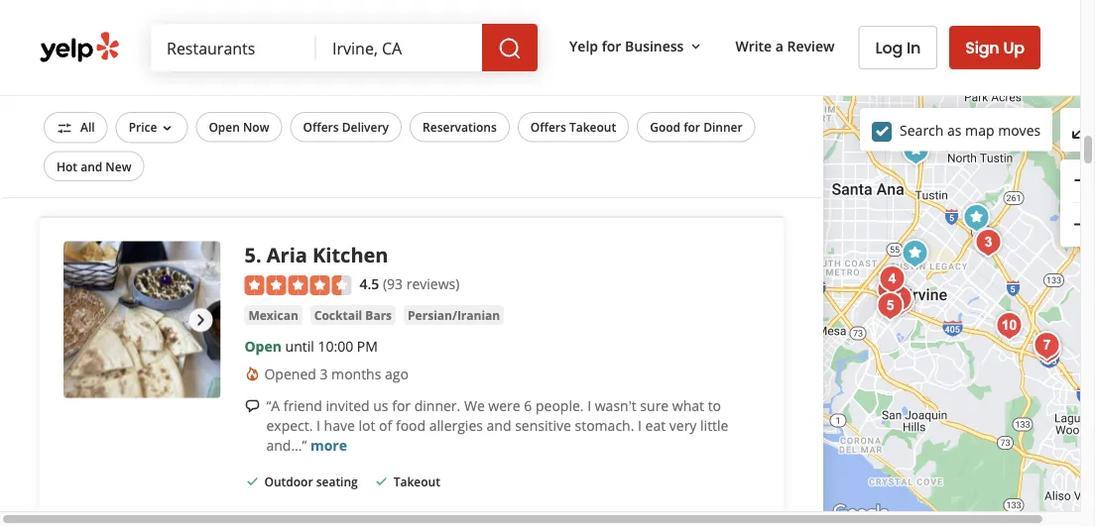 Task type: describe. For each thing, give the bounding box(es) containing it.
i left the have
[[316, 417, 320, 435]]

seating for 16 checkmark v2 icon
[[316, 475, 358, 491]]

4.5
[[360, 275, 379, 294]]

4.5 star rating image
[[244, 276, 352, 296]]

persian/iranian button
[[404, 306, 504, 326]]

ago
[[385, 365, 409, 384]]

more link for place...izakaya
[[350, 116, 387, 134]]

offers for offers takeout
[[531, 119, 566, 135]]

zoom out image
[[1071, 213, 1094, 237]]

next image
[[189, 0, 213, 13]]

16 flame v2 image
[[244, 367, 260, 383]]

5
[[244, 242, 256, 269]]

.
[[256, 242, 261, 269]]

and…"
[[266, 436, 307, 455]]

search as map moves
[[900, 121, 1041, 140]]

mexican button
[[244, 306, 302, 326]]

food
[[396, 417, 426, 435]]

izakaya osen - irvine image
[[873, 260, 912, 300]]

annie's table image
[[990, 307, 1029, 346]]

(93
[[383, 275, 403, 294]]

sign up
[[965, 36, 1025, 59]]

write a review link
[[728, 28, 843, 64]]

map
[[965, 121, 994, 140]]

Find text field
[[167, 37, 301, 59]]

5 . aria kitchen
[[244, 242, 388, 269]]

cocktail bars link
[[310, 306, 396, 326]]

0 horizontal spatial takeout
[[394, 475, 440, 491]]

amazon fresh image
[[957, 198, 997, 238]]

allergies
[[429, 417, 483, 435]]

this
[[266, 96, 290, 115]]

until for "a friend invited us for dinner. we were 6 people. i wasn't sure what to expect. i have lot of food allergies and sensitive stomach. i eat very little and…"
[[285, 337, 314, 356]]

1 horizontal spatial aria kitchen image
[[871, 287, 910, 326]]

haven't
[[444, 76, 492, 95]]

up
[[1003, 36, 1025, 59]]

opened
[[264, 365, 316, 384]]

lot
[[359, 417, 375, 435]]

until inside "i'm from the bay area and haven't found a go to sushi spot until i found this place...izakaya osen is consistently high quality. their staff is extremely…"
[[655, 76, 684, 95]]

kuan zhai alley image
[[1028, 330, 1068, 370]]

takeout inside button
[[569, 119, 616, 135]]

i left the 'eat'
[[638, 417, 642, 435]]

we
[[464, 397, 485, 416]]

price button
[[116, 112, 188, 143]]

all button
[[44, 112, 108, 143]]

zoom in image
[[1071, 169, 1094, 192]]

good for dinner
[[650, 119, 743, 135]]

cocktail bars
[[314, 307, 392, 324]]

16 speech v2 image for "i'm
[[244, 78, 260, 94]]

none field find
[[167, 37, 301, 59]]

dinner.
[[414, 397, 461, 416]]

eat
[[645, 417, 666, 435]]

kitchen
[[313, 242, 388, 269]]

to inside "a friend invited us for dinner. we were 6 people. i wasn't sure what to expect. i have lot of food allergies and sensitive stomach. i eat very little and…"
[[708, 397, 721, 416]]

"a friend invited us for dinner. we were 6 people. i wasn't sure what to expect. i have lot of food allergies and sensitive stomach. i eat very little and…"
[[266, 397, 729, 455]]

sign up link
[[950, 26, 1041, 69]]

delivery
[[342, 119, 389, 135]]

0 horizontal spatial aria kitchen image
[[63, 242, 221, 399]]

good
[[650, 119, 681, 135]]

more link for have
[[310, 436, 347, 455]]

hot and new button
[[44, 151, 144, 181]]

and inside button
[[81, 158, 102, 174]]

none field near
[[332, 37, 466, 59]]

"i'm from the bay area and haven't found a go to sushi spot until i found this place...izakaya osen is consistently high quality. their staff is extremely…"
[[266, 76, 733, 134]]

their
[[602, 96, 635, 115]]

very
[[669, 417, 697, 435]]

consistently
[[438, 96, 515, 115]]

previous image
[[71, 309, 95, 333]]

16 speech v2 image for "a
[[244, 399, 260, 415]]

aria kitchen link
[[267, 242, 388, 269]]

write
[[735, 36, 772, 55]]

log in link
[[859, 26, 938, 69]]

sensitive
[[515, 417, 571, 435]]

10:00
[[318, 337, 353, 356]]

súp noodle bar by kei concepts image
[[969, 223, 1009, 263]]

offers for offers delivery
[[303, 119, 339, 135]]

firehouse subs image
[[896, 131, 936, 171]]

reservations
[[423, 119, 497, 135]]

nep cafe by kei concepts image
[[967, 222, 1007, 262]]

offers takeout button
[[518, 112, 629, 142]]

more for have
[[310, 436, 347, 455]]

the
[[330, 76, 351, 95]]

16 checkmark v2 image
[[374, 474, 390, 490]]

and inside "i'm from the bay area and haven't found a go to sushi spot until i found this place...izakaya osen is consistently high quality. their staff is extremely…"
[[416, 76, 440, 95]]

slideshow element for open
[[63, 242, 221, 399]]

16 chevron down v2 image
[[688, 39, 704, 54]]

Near text field
[[332, 37, 466, 59]]

high
[[519, 96, 547, 115]]

months
[[331, 365, 381, 384]]

bosscat kitchen and libations image
[[871, 271, 910, 310]]

open now button
[[196, 112, 282, 142]]

go
[[549, 76, 565, 95]]

people.
[[536, 397, 584, 416]]

north italia image
[[882, 282, 921, 321]]

friend
[[284, 397, 322, 416]]

area
[[382, 76, 412, 95]]

pm
[[357, 337, 378, 356]]

review
[[787, 36, 835, 55]]

izakaya osen - irvine image
[[63, 0, 221, 79]]

am
[[365, 17, 387, 36]]

and inside "a friend invited us for dinner. we were 6 people. i wasn't sure what to expect. i have lot of food allergies and sensitive stomach. i eat very little and…"
[[487, 417, 511, 435]]

seating for the 16 outdoor seating v2 icon
[[323, 45, 370, 64]]

for inside "a friend invited us for dinner. we were 6 people. i wasn't sure what to expect. i have lot of food allergies and sensitive stomach. i eat very little and…"
[[392, 397, 411, 416]]

for for yelp
[[602, 36, 621, 55]]

new
[[105, 158, 131, 174]]

hot and new
[[57, 158, 131, 174]]

4.5 (93 reviews)
[[360, 275, 460, 294]]



Task type: locate. For each thing, give the bounding box(es) containing it.
1 none field from the left
[[167, 37, 301, 59]]

11:30
[[326, 17, 362, 36]]

offers down place...izakaya
[[303, 119, 339, 135]]

a inside "i'm from the bay area and haven't found a go to sushi spot until i found this place...izakaya osen is consistently high quality. their staff is extremely…"
[[537, 76, 545, 95]]

yelp for business button
[[562, 28, 712, 64]]

good for dinner button
[[637, 112, 756, 142]]

spot
[[623, 76, 651, 95]]

open for open until 10:00 pm
[[244, 337, 282, 356]]

i inside "i'm from the bay area and haven't found a go to sushi spot until i found this place...izakaya osen is consistently high quality. their staff is extremely…"
[[687, 76, 691, 95]]

1 vertical spatial to
[[708, 397, 721, 416]]

16 chevron down v2 image
[[159, 120, 175, 136]]

outdoor seating down 'closed until 11:30 am'
[[264, 45, 370, 64]]

as
[[947, 121, 962, 140]]

open now
[[209, 119, 269, 135]]

1 offers from the left
[[303, 119, 339, 135]]

is right staff
[[671, 96, 681, 115]]

1 vertical spatial outdoor seating
[[264, 475, 358, 491]]

next image
[[189, 309, 213, 333]]

open left now
[[209, 119, 240, 135]]

all
[[80, 119, 95, 135]]

were
[[488, 397, 520, 416]]

and right hot
[[81, 158, 102, 174]]

1 16 speech v2 image from the top
[[244, 78, 260, 94]]

for right us
[[392, 397, 411, 416]]

0 vertical spatial takeout
[[569, 119, 616, 135]]

sushi
[[585, 76, 619, 95]]

1 vertical spatial and
[[81, 158, 102, 174]]

a left go
[[537, 76, 545, 95]]

1 horizontal spatial found
[[695, 76, 733, 95]]

to
[[568, 76, 582, 95], [708, 397, 721, 416]]

1 horizontal spatial none field
[[332, 37, 466, 59]]

2 found from the left
[[695, 76, 733, 95]]

write a review
[[735, 36, 835, 55]]

"a
[[266, 397, 280, 416]]

offers
[[303, 119, 339, 135], [531, 119, 566, 135]]

1 vertical spatial a
[[537, 76, 545, 95]]

2 vertical spatial for
[[392, 397, 411, 416]]

osen
[[390, 96, 421, 115]]

bay
[[355, 76, 378, 95]]

group
[[1061, 160, 1095, 247]]

16 filter v2 image
[[57, 120, 72, 136]]

0 horizontal spatial is
[[425, 96, 435, 115]]

0 horizontal spatial to
[[568, 76, 582, 95]]

seating left 16 checkmark v2 image
[[316, 475, 358, 491]]

persian/iranian link
[[404, 306, 504, 326]]

2 outdoor seating from the top
[[264, 475, 358, 491]]

i
[[687, 76, 691, 95], [587, 397, 591, 416], [316, 417, 320, 435], [638, 417, 642, 435]]

expand map image
[[1071, 117, 1094, 141]]

outdoor for 16 checkmark v2 icon
[[264, 475, 313, 491]]

to right go
[[568, 76, 582, 95]]

2 offers from the left
[[531, 119, 566, 135]]

until for "i'm from the bay area and haven't found a go to sushi spot until i found this place...izakaya osen is consistently high quality. their staff is extremely…"
[[294, 17, 323, 36]]

16 speech v2 image left "a
[[244, 399, 260, 415]]

i down 16 chevron down v2 image
[[687, 76, 691, 95]]

yelp
[[569, 36, 598, 55]]

aria kitchen image
[[63, 242, 221, 399], [871, 287, 910, 326]]

1 horizontal spatial takeout
[[569, 119, 616, 135]]

0 horizontal spatial open
[[209, 119, 240, 135]]

outdoor for the 16 outdoor seating v2 icon
[[264, 45, 320, 64]]

1 vertical spatial for
[[684, 119, 700, 135]]

in
[[907, 37, 921, 59]]

dinner
[[703, 119, 743, 135]]

open until 10:00 pm
[[244, 337, 378, 356]]

1 horizontal spatial offers
[[531, 119, 566, 135]]

for for good
[[684, 119, 700, 135]]

"i'm
[[266, 76, 291, 95]]

None search field
[[151, 24, 542, 71]]

staff
[[639, 96, 667, 115]]

0 horizontal spatial more link
[[310, 436, 347, 455]]

16 full bar v2 image
[[394, 47, 410, 63]]

1 horizontal spatial is
[[671, 96, 681, 115]]

1 horizontal spatial for
[[602, 36, 621, 55]]

now
[[243, 119, 269, 135]]

0 vertical spatial to
[[568, 76, 582, 95]]

and up osen
[[416, 76, 440, 95]]

none field down am
[[332, 37, 466, 59]]

more for place...izakaya
[[350, 116, 387, 134]]

aria
[[267, 242, 307, 269]]

1 is from the left
[[425, 96, 435, 115]]

outdoor seating
[[264, 45, 370, 64], [264, 475, 358, 491]]

1 horizontal spatial a
[[776, 36, 784, 55]]

1 horizontal spatial open
[[244, 337, 282, 356]]

1 horizontal spatial and
[[416, 76, 440, 95]]

1 horizontal spatial more
[[350, 116, 387, 134]]

map region
[[751, 0, 1095, 527]]

1 vertical spatial until
[[655, 76, 684, 95]]

a
[[776, 36, 784, 55], [537, 76, 545, 95]]

6
[[524, 397, 532, 416]]

is right osen
[[425, 96, 435, 115]]

mexican link
[[244, 306, 302, 326]]

hot
[[57, 158, 77, 174]]

offers takeout
[[531, 119, 616, 135]]

3
[[320, 365, 328, 384]]

opened 3 months ago
[[264, 365, 409, 384]]

0 vertical spatial for
[[602, 36, 621, 55]]

more down the have
[[310, 436, 347, 455]]

more link down the have
[[310, 436, 347, 455]]

i up stomach.
[[587, 397, 591, 416]]

from
[[295, 76, 326, 95]]

for inside filters group
[[684, 119, 700, 135]]

google image
[[828, 501, 894, 527]]

outdoor seating for the 16 outdoor seating v2 icon
[[264, 45, 370, 64]]

2 horizontal spatial for
[[684, 119, 700, 135]]

0 horizontal spatial more
[[310, 436, 347, 455]]

log
[[875, 37, 903, 59]]

1 found from the left
[[495, 76, 534, 95]]

1 horizontal spatial to
[[708, 397, 721, 416]]

1 vertical spatial seating
[[316, 475, 358, 491]]

2 outdoor from the top
[[264, 475, 313, 491]]

16 outdoor seating v2 image
[[244, 47, 260, 63]]

takeout down quality.
[[569, 119, 616, 135]]

0 horizontal spatial for
[[392, 397, 411, 416]]

outdoor seating down and…" at the left bottom
[[264, 475, 358, 491]]

offers inside button
[[303, 119, 339, 135]]

expect.
[[266, 417, 313, 435]]

slideshow element
[[63, 0, 221, 79], [63, 242, 221, 399]]

open
[[209, 119, 240, 135], [244, 337, 282, 356]]

0 vertical spatial more link
[[350, 116, 387, 134]]

what
[[672, 397, 704, 416]]

for right the good
[[684, 119, 700, 135]]

takeout
[[569, 119, 616, 135], [394, 475, 440, 491]]

search
[[900, 121, 944, 140]]

outdoor seating for 16 checkmark v2 icon
[[264, 475, 358, 491]]

mexican
[[248, 307, 298, 324]]

sign
[[965, 36, 999, 59]]

offers inside button
[[531, 119, 566, 135]]

taco bell image
[[895, 234, 935, 274]]

more link down place...izakaya
[[350, 116, 387, 134]]

offers down high
[[531, 119, 566, 135]]

found up dinner
[[695, 76, 733, 95]]

little
[[700, 417, 729, 435]]

stomach.
[[575, 417, 634, 435]]

extremely…"
[[266, 116, 347, 134]]

until up opened
[[285, 337, 314, 356]]

bars
[[365, 307, 392, 324]]

open up 16 flame v2 image
[[244, 337, 282, 356]]

None field
[[167, 37, 301, 59], [332, 37, 466, 59]]

to up little
[[708, 397, 721, 416]]

seating
[[323, 45, 370, 64], [316, 475, 358, 491]]

place...izakaya
[[293, 96, 386, 115]]

info icon image
[[468, 46, 484, 62], [468, 46, 484, 62]]

16 speech v2 image left "i'm
[[244, 78, 260, 94]]

outdoor right 16 checkmark v2 icon
[[264, 475, 313, 491]]

more down place...izakaya
[[350, 116, 387, 134]]

to inside "i'm from the bay area and haven't found a go to sushi spot until i found this place...izakaya osen is consistently high quality. their staff is extremely…"
[[568, 76, 582, 95]]

1 vertical spatial takeout
[[394, 475, 440, 491]]

0 horizontal spatial and
[[81, 158, 102, 174]]

sure
[[640, 397, 669, 416]]

1 outdoor seating from the top
[[264, 45, 370, 64]]

2 vertical spatial and
[[487, 417, 511, 435]]

open for open now
[[209, 119, 240, 135]]

0 horizontal spatial none field
[[167, 37, 301, 59]]

1 outdoor from the top
[[264, 45, 320, 64]]

until up staff
[[655, 76, 684, 95]]

2 vertical spatial until
[[285, 337, 314, 356]]

0 vertical spatial seating
[[323, 45, 370, 64]]

a right 'write'
[[776, 36, 784, 55]]

invited
[[326, 397, 370, 416]]

more link
[[350, 116, 387, 134], [310, 436, 347, 455]]

outdoor
[[264, 45, 320, 64], [264, 475, 313, 491]]

0 vertical spatial a
[[776, 36, 784, 55]]

search image
[[498, 37, 522, 61]]

0 horizontal spatial found
[[495, 76, 534, 95]]

of
[[379, 417, 392, 435]]

0 horizontal spatial a
[[537, 76, 545, 95]]

open inside button
[[209, 119, 240, 135]]

business
[[625, 36, 684, 55]]

0 vertical spatial more
[[350, 116, 387, 134]]

filters group
[[40, 112, 759, 181]]

0 horizontal spatial offers
[[303, 119, 339, 135]]

cocktail bars button
[[310, 306, 396, 326]]

moves
[[998, 121, 1041, 140]]

1 vertical spatial slideshow element
[[63, 242, 221, 399]]

outdoor up "i'm
[[264, 45, 320, 64]]

for right yelp at the right of the page
[[602, 36, 621, 55]]

1 vertical spatial more
[[310, 436, 347, 455]]

is
[[425, 96, 435, 115], [671, 96, 681, 115]]

0 vertical spatial open
[[209, 119, 240, 135]]

16 speech v2 image
[[244, 78, 260, 94], [244, 399, 260, 415]]

and down the were
[[487, 417, 511, 435]]

found
[[495, 76, 534, 95], [695, 76, 733, 95]]

offers delivery
[[303, 119, 389, 135]]

until left "11:30" at the top left of the page
[[294, 17, 323, 36]]

2 slideshow element from the top
[[63, 242, 221, 399]]

2 is from the left
[[671, 96, 681, 115]]

none field down closed
[[167, 37, 301, 59]]

2 horizontal spatial and
[[487, 417, 511, 435]]

us
[[373, 397, 388, 416]]

offers delivery button
[[290, 112, 402, 142]]

2 none field from the left
[[332, 37, 466, 59]]

2 16 speech v2 image from the top
[[244, 399, 260, 415]]

1 vertical spatial open
[[244, 337, 282, 356]]

postino park place image
[[880, 280, 919, 319]]

slideshow element for closed
[[63, 0, 221, 79]]

0 vertical spatial until
[[294, 17, 323, 36]]

quality.
[[551, 96, 598, 115]]

price
[[129, 119, 157, 135]]

found up high
[[495, 76, 534, 95]]

1 slideshow element from the top
[[63, 0, 221, 79]]

closed until 11:30 am
[[244, 17, 387, 36]]

16 checkmark v2 image
[[244, 474, 260, 490]]

until
[[294, 17, 323, 36], [655, 76, 684, 95], [285, 337, 314, 356]]

takeout right 16 checkmark v2 image
[[394, 475, 440, 491]]

persian/iranian
[[408, 307, 500, 324]]

1 vertical spatial more link
[[310, 436, 347, 455]]

burnt crumbs image
[[1027, 326, 1067, 366]]

1 vertical spatial 16 speech v2 image
[[244, 399, 260, 415]]

0 vertical spatial outdoor
[[264, 45, 320, 64]]

wasn't
[[595, 397, 637, 416]]

reviews)
[[406, 275, 460, 294]]

0 vertical spatial 16 speech v2 image
[[244, 78, 260, 94]]

seating down "11:30" at the top left of the page
[[323, 45, 370, 64]]

0 vertical spatial and
[[416, 76, 440, 95]]

1 vertical spatial outdoor
[[264, 475, 313, 491]]

0 vertical spatial slideshow element
[[63, 0, 221, 79]]

have
[[324, 417, 355, 435]]

0 vertical spatial outdoor seating
[[264, 45, 370, 64]]

1 horizontal spatial more link
[[350, 116, 387, 134]]



Task type: vqa. For each thing, say whether or not it's contained in the screenshot.
bottom to
yes



